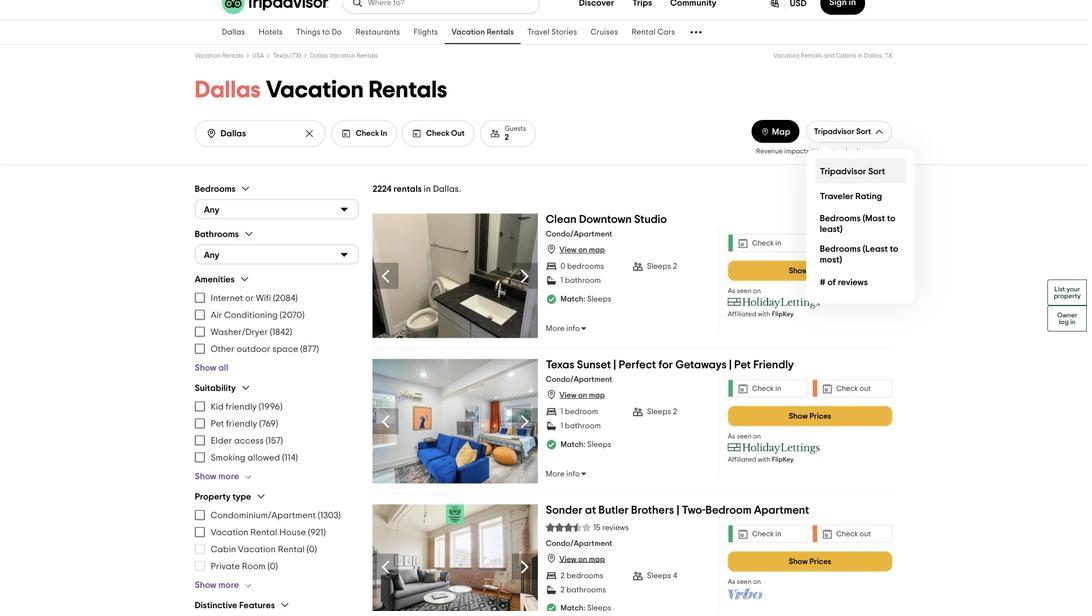 Task type: describe. For each thing, give the bounding box(es) containing it.
sonder at butler brothers | two-bedroom apartment
[[546, 505, 809, 516]]

search search field for bottom search icon
[[221, 128, 295, 139]]

usa
[[252, 53, 264, 59]]

friendly for pet
[[226, 419, 257, 428]]

1 vertical spatial search image
[[206, 128, 217, 139]]

check inside popup button
[[426, 130, 450, 138]]

travel
[[528, 28, 550, 36]]

owner log in button
[[1048, 306, 1087, 332]]

show more button for vacation
[[195, 580, 257, 591]]

vrbo.com logo image
[[728, 589, 763, 600]]

match: sleeps for downtown
[[561, 295, 611, 303]]

group containing property type
[[195, 491, 359, 591]]

space
[[272, 345, 298, 354]]

(1303)
[[318, 511, 341, 520]]

flipkey for texas sunset | perfect for getaways | pet friendly
[[772, 457, 794, 464]]

view on map for sunset
[[560, 392, 605, 400]]

tripadvisor inside popup button
[[814, 128, 855, 136]]

cars
[[658, 28, 675, 36]]

restaurants
[[356, 28, 400, 36]]

bedrooms (least to most)
[[820, 245, 899, 264]]

1 vertical spatial sort
[[868, 167, 885, 176]]

0 horizontal spatial vacation rentals
[[195, 53, 243, 59]]

(1842)
[[270, 328, 292, 337]]

guests
[[505, 125, 526, 132]]

(1996)
[[259, 402, 283, 411]]

for
[[659, 359, 673, 371]]

group containing suitability
[[195, 383, 359, 482]]

info for texas
[[567, 470, 580, 478]]

your
[[1067, 286, 1081, 293]]

tripadvisor sort button
[[807, 121, 893, 143]]

things to do link
[[289, 20, 349, 44]]

1 horizontal spatial reviews
[[838, 278, 868, 287]]

0
[[561, 263, 566, 271]]

type
[[233, 492, 251, 502]]

sleeps down bedroom
[[587, 441, 611, 449]]

internet
[[211, 294, 243, 303]]

1 show prices button from the top
[[728, 261, 893, 281]]

dallas,
[[864, 53, 884, 59]]

out for pet
[[860, 385, 871, 393]]

getaways
[[676, 359, 727, 371]]

flights link
[[407, 20, 445, 44]]

texas for texas (tx)
[[273, 53, 289, 59]]

view for clean
[[560, 246, 577, 254]]

show prices button for pet
[[728, 406, 893, 427]]

more info for clean
[[546, 325, 580, 333]]

vacation rental house (921)
[[211, 528, 326, 537]]

vacation down dallas link
[[195, 53, 221, 59]]

other outdoor space (877)
[[211, 345, 319, 354]]

(877)
[[300, 345, 319, 354]]

bathrooms
[[567, 586, 606, 594]]

bathroom for downtown
[[565, 277, 601, 285]]

more for texas sunset | perfect for getaways | pet friendly
[[546, 470, 565, 478]]

view on map for downtown
[[560, 246, 605, 254]]

traveler rating
[[820, 192, 882, 201]]

air conditioning (2070)
[[211, 311, 305, 320]]

brothers
[[631, 505, 674, 516]]

features
[[239, 601, 275, 610]]

menu for amenities
[[195, 290, 359, 358]]

group containing amenities
[[195, 274, 359, 374]]

group containing bathrooms
[[195, 229, 359, 265]]

(2084)
[[273, 294, 298, 303]]

2224 rentals in dallas.
[[373, 184, 461, 193]]

(769)
[[259, 419, 278, 428]]

allowed
[[248, 453, 280, 462]]

(157)
[[266, 436, 283, 445]]

affiliated with flipkey for clean downtown studio
[[728, 311, 794, 318]]

cruises
[[591, 28, 618, 36]]

(114)
[[282, 453, 298, 462]]

smoking allowed (114)
[[211, 453, 298, 462]]

any button for bedrooms
[[195, 199, 359, 219]]

perfect
[[619, 359, 656, 371]]

show prices button for apartment
[[728, 552, 893, 572]]

0 vertical spatial dallas vacation rentals
[[310, 53, 378, 59]]

bedrooms for 2 bedrooms
[[567, 572, 604, 580]]

bathrooms
[[195, 230, 239, 239]]

texas sunset | perfect for getaways | pet friendly, vacation rental in dallas image
[[373, 359, 538, 484]]

2224
[[373, 184, 392, 193]]

out for apartment
[[860, 531, 871, 538]]

rental cars link
[[625, 20, 682, 44]]

vacation down the "(tx)"
[[266, 78, 364, 102]]

property
[[1054, 293, 1081, 300]]

of
[[828, 278, 836, 287]]

things to do
[[296, 28, 342, 36]]

rental cars
[[632, 28, 675, 36]]

this
[[811, 148, 822, 155]]

elder
[[211, 436, 232, 445]]

2 inside guests 2
[[505, 134, 509, 142]]

sleeps for 2 bedrooms
[[647, 572, 671, 580]]

clean
[[546, 214, 577, 225]]

kid friendly (1996)
[[211, 402, 283, 411]]

traveler
[[820, 192, 854, 201]]

1 vertical spatial tripadvisor
[[820, 167, 867, 176]]

to for bedrooms (most to least)
[[887, 214, 896, 223]]

menu for suitability
[[195, 398, 359, 466]]

1 prices from the top
[[810, 267, 832, 275]]

bedrooms for bedrooms (least to most)
[[820, 245, 861, 254]]

show all button
[[195, 362, 228, 374]]

to inside 'things to do' link
[[322, 28, 330, 36]]

elder access (157)
[[211, 436, 283, 445]]

check in for clean downtown studio
[[752, 240, 782, 247]]

as for |
[[728, 434, 736, 440]]

stories
[[552, 28, 577, 36]]

tripadvisor image
[[222, 0, 328, 14]]

sonder at butler brothers | two-bedroom apartment, vacation rental in dallas image
[[373, 505, 538, 612]]

bedrooms for 0 bedrooms
[[567, 263, 604, 271]]

distinctive
[[195, 601, 237, 610]]

0 vertical spatial dallas
[[222, 28, 245, 36]]

rentals left travel
[[487, 28, 514, 36]]

amenities
[[195, 275, 235, 284]]

friendly for kid
[[226, 402, 257, 411]]

two-
[[682, 505, 706, 516]]

any for bedrooms
[[204, 205, 219, 214]]

more for condominium/apartment (1303)
[[218, 581, 239, 590]]

15 reviews
[[594, 524, 629, 532]]

rentals down dallas link
[[222, 53, 243, 59]]

impacts
[[785, 148, 809, 155]]

internet or wifi (2084)
[[211, 294, 298, 303]]

affiliated for clean downtown studio
[[728, 311, 757, 318]]

condo/apartment for downtown
[[546, 231, 612, 238]]

friendly
[[754, 359, 794, 371]]

3 view on map button from the top
[[546, 553, 605, 565]]

0 vertical spatial more
[[877, 148, 893, 155]]

search search field for the right search icon
[[368, 0, 530, 8]]

restaurants link
[[349, 20, 407, 44]]

1 horizontal spatial search image
[[352, 0, 364, 8]]

rentals down restaurants
[[357, 53, 378, 59]]

list your property button
[[1048, 280, 1087, 306]]

bedrooms for bedrooms (most to least)
[[820, 214, 861, 223]]

check in button
[[331, 120, 397, 147]]

log
[[1059, 319, 1069, 326]]

texas for texas sunset | perfect for getaways | pet friendly
[[546, 359, 575, 371]]

clear image
[[304, 128, 315, 139]]

wifi
[[256, 294, 271, 303]]

travel stories link
[[521, 20, 584, 44]]

most)
[[820, 255, 842, 264]]

texas sunset | perfect for getaways | pet friendly
[[546, 359, 794, 371]]

with for clean downtown studio
[[758, 311, 771, 318]]

suitability
[[195, 384, 236, 393]]

studio
[[634, 214, 667, 225]]

washer/dryer (1842)
[[211, 328, 292, 337]]

any button for bathrooms
[[195, 244, 359, 265]]

more for kid friendly (1996)
[[218, 472, 239, 481]]

show more for pet friendly (769)
[[195, 472, 239, 481]]

1 check out from the top
[[837, 240, 871, 247]]

show all
[[195, 363, 228, 372]]

check out for apartment
[[837, 531, 871, 538]]

smoking
[[211, 453, 246, 462]]

3 view on map from the top
[[560, 556, 605, 564]]

2 bathrooms
[[561, 586, 606, 594]]

sonder
[[546, 505, 583, 516]]

rental inside menu
[[251, 528, 277, 537]]

sort inside popup button
[[856, 128, 871, 136]]

check in
[[356, 130, 387, 138]]

texas (tx)
[[273, 53, 301, 59]]

2 vertical spatial dallas
[[195, 78, 261, 102]]

check inside popup button
[[356, 130, 379, 138]]

pet friendly (769)
[[211, 419, 278, 428]]

1 as seen on from the top
[[728, 288, 761, 295]]

in
[[381, 130, 387, 138]]

bedroom
[[706, 505, 752, 516]]

2 horizontal spatial |
[[729, 359, 732, 371]]

things
[[296, 28, 321, 36]]

distinctive features
[[195, 601, 275, 610]]

cabins
[[836, 53, 857, 59]]

sleeps 2 for studio
[[647, 263, 677, 271]]

0 vertical spatial pet
[[735, 359, 751, 371]]

conditioning
[[224, 311, 278, 320]]

3 condo/apartment from the top
[[546, 540, 612, 548]]



Task type: vqa. For each thing, say whether or not it's contained in the screenshot.
subjective associated with 13,
no



Task type: locate. For each thing, give the bounding box(es) containing it.
3 menu from the top
[[195, 507, 359, 575]]

0 vertical spatial show more
[[195, 472, 239, 481]]

1 vertical spatial seen
[[737, 434, 752, 440]]

rental left cars
[[632, 28, 656, 36]]

vacation down do
[[329, 53, 355, 59]]

show more up distinctive
[[195, 581, 239, 590]]

2 view from the top
[[560, 392, 577, 400]]

dallas right the "(tx)"
[[310, 53, 328, 59]]

3 show prices from the top
[[789, 558, 832, 566]]

vacation rentals down dallas link
[[195, 53, 243, 59]]

sunset
[[577, 359, 611, 371]]

1 vertical spatial flipkey
[[772, 457, 794, 464]]

1 vertical spatial view
[[560, 392, 577, 400]]

None search field
[[343, 0, 539, 13]]

flipkey
[[772, 311, 794, 318], [772, 457, 794, 464]]

2 any button from the top
[[195, 244, 359, 265]]

sleeps for 1 bedroom
[[647, 408, 671, 416]]

1 vertical spatial out
[[860, 385, 871, 393]]

(tx)
[[290, 53, 301, 59]]

2 seen from the top
[[737, 434, 752, 440]]

1 vertical spatial prices
[[810, 413, 832, 421]]

1 vertical spatial 1 bathroom
[[561, 422, 601, 430]]

any for bathrooms
[[204, 251, 219, 260]]

apartment
[[754, 505, 809, 516]]

affiliated for texas sunset | perfect for getaways | pet friendly
[[728, 457, 757, 464]]

1 show more from the top
[[195, 472, 239, 481]]

(2070)
[[280, 311, 305, 320]]

map up bedroom
[[589, 392, 605, 400]]

1 match: sleeps from the top
[[561, 295, 611, 303]]

hotels link
[[252, 20, 289, 44]]

2 sleeps 2 from the top
[[647, 408, 677, 416]]

1 vertical spatial dallas
[[310, 53, 328, 59]]

guests 2
[[505, 125, 526, 142]]

0 vertical spatial show more button
[[195, 471, 257, 482]]

show more up the "property"
[[195, 472, 239, 481]]

sleeps 2
[[647, 263, 677, 271], [647, 408, 677, 416]]

view up 0
[[560, 246, 577, 254]]

show prices button
[[728, 261, 893, 281], [728, 406, 893, 427], [728, 552, 893, 572]]

1 horizontal spatial rental
[[632, 28, 656, 36]]

order.
[[837, 148, 856, 155]]

1 vertical spatial any
[[204, 251, 219, 260]]

(most
[[863, 214, 885, 223]]

view up 2 bedrooms at the right bottom of page
[[560, 556, 577, 564]]

all
[[218, 363, 228, 372]]

show inside show all button
[[195, 363, 217, 372]]

tx
[[885, 53, 893, 59]]

1 vertical spatial sleeps 2
[[647, 408, 677, 416]]

condo/apartment for sunset
[[546, 376, 612, 384]]

show more button for pet
[[195, 471, 257, 482]]

check in for sonder at butler brothers | two-bedroom apartment
[[752, 531, 782, 538]]

check out for pet
[[837, 385, 871, 393]]

1 vertical spatial friendly
[[226, 419, 257, 428]]

outdoor
[[237, 345, 270, 354]]

vacation
[[452, 28, 485, 36], [195, 53, 221, 59], [329, 53, 355, 59], [774, 53, 800, 59], [266, 78, 364, 102], [211, 528, 249, 537]]

map
[[772, 127, 791, 137]]

sleeps left 4
[[647, 572, 671, 580]]

sleeps 2 for |
[[647, 408, 677, 416]]

2 condo/apartment from the top
[[546, 376, 612, 384]]

1 view from the top
[[560, 246, 577, 254]]

1 horizontal spatial |
[[677, 505, 680, 516]]

match: sleeps down 0 bedrooms
[[561, 295, 611, 303]]

sleeps down studio at the right top of the page
[[647, 263, 671, 271]]

in inside the owner log in
[[1071, 319, 1076, 326]]

(least
[[863, 245, 888, 254]]

bedrooms right 0
[[567, 263, 604, 271]]

more up distinctive features
[[218, 581, 239, 590]]

group containing bedrooms
[[195, 183, 359, 219]]

bedrooms up least)
[[820, 214, 861, 223]]

2 with from the top
[[758, 457, 771, 464]]

1 vertical spatial vacation rentals link
[[195, 53, 243, 59]]

flipkey up apartment
[[772, 457, 794, 464]]

group
[[195, 183, 359, 219], [195, 229, 359, 265], [195, 274, 359, 374], [195, 383, 359, 482], [195, 491, 359, 591]]

0 vertical spatial view
[[560, 246, 577, 254]]

1 horizontal spatial vacation rentals link
[[445, 20, 521, 44]]

2 as seen on from the top
[[728, 434, 761, 440]]

as seen on for apartment
[[728, 579, 761, 586]]

flights
[[414, 28, 438, 36]]

tripadvisor sort inside popup button
[[814, 128, 871, 136]]

rentals up "in"
[[369, 78, 447, 102]]

bedrooms up most)
[[820, 245, 861, 254]]

1 seen from the top
[[737, 288, 752, 295]]

1 vertical spatial search search field
[[221, 128, 295, 139]]

show more for vacation rental house (921)
[[195, 581, 239, 590]]

0 vertical spatial view on map
[[560, 246, 605, 254]]

0 vertical spatial bedrooms
[[195, 184, 236, 193]]

bathroom down bedroom
[[565, 422, 601, 430]]

1 vertical spatial dallas vacation rentals
[[195, 78, 447, 102]]

1 map from the top
[[589, 246, 605, 254]]

any up bathrooms
[[204, 205, 219, 214]]

0 vertical spatial sleeps 2
[[647, 263, 677, 271]]

sort down learn more link
[[868, 167, 885, 176]]

3 view from the top
[[560, 556, 577, 564]]

match: down 0 bedrooms
[[561, 295, 586, 303]]

1 down 0
[[561, 277, 563, 285]]

0 vertical spatial friendly
[[226, 402, 257, 411]]

affiliated with flipkey up friendly
[[728, 311, 794, 318]]

affiliated with flipkey up apartment
[[728, 457, 794, 464]]

3 group from the top
[[195, 274, 359, 374]]

condo/apartment down clean
[[546, 231, 612, 238]]

1 bathroom for downtown
[[561, 277, 601, 285]]

3 as seen on from the top
[[728, 579, 761, 586]]

show more button up distinctive features
[[195, 580, 257, 591]]

2 vertical spatial bedrooms
[[820, 245, 861, 254]]

3 check out from the top
[[837, 531, 871, 538]]

menu
[[195, 290, 359, 358], [195, 398, 359, 466], [195, 507, 359, 575]]

0 vertical spatial tripadvisor
[[814, 128, 855, 136]]

1 horizontal spatial vacation rentals
[[452, 28, 514, 36]]

show prices
[[789, 267, 832, 275], [789, 413, 832, 421], [789, 558, 832, 566]]

clean downtown studio
[[546, 214, 667, 225]]

show prices for apartment
[[789, 558, 832, 566]]

affiliated
[[728, 311, 757, 318], [728, 457, 757, 464]]

and
[[824, 53, 835, 59]]

prices
[[810, 267, 832, 275], [810, 413, 832, 421], [810, 558, 832, 566]]

holidaylettings.com logo image
[[728, 298, 820, 309], [728, 443, 820, 455]]

1 down 1 bedroom
[[561, 422, 563, 430]]

with up apartment
[[758, 457, 771, 464]]

1 affiliated with flipkey from the top
[[728, 311, 794, 318]]

condo/apartment down 15
[[546, 540, 612, 548]]

other
[[211, 345, 235, 354]]

3 prices from the top
[[810, 558, 832, 566]]

1 show prices from the top
[[789, 267, 832, 275]]

1 1 from the top
[[561, 277, 563, 285]]

reviews
[[838, 278, 868, 287], [602, 524, 629, 532]]

match: for texas
[[561, 441, 586, 449]]

| left two-
[[677, 505, 680, 516]]

2 any from the top
[[204, 251, 219, 260]]

0 vertical spatial 1 bathroom
[[561, 277, 601, 285]]

sort
[[823, 148, 835, 155]]

2 flipkey from the top
[[772, 457, 794, 464]]

sort up learn
[[856, 128, 871, 136]]

bedroom
[[565, 408, 598, 416]]

2 vertical spatial as
[[728, 579, 736, 586]]

dallas left hotels on the left of page
[[222, 28, 245, 36]]

0 vertical spatial menu
[[195, 290, 359, 358]]

show
[[789, 267, 808, 275], [195, 363, 217, 372], [789, 413, 808, 421], [195, 472, 217, 481], [789, 558, 808, 566], [195, 581, 217, 590]]

vacation rentals
[[452, 28, 514, 36], [195, 53, 243, 59]]

rental inside 'link'
[[632, 28, 656, 36]]

sonder at butler brothers | two-bedroom apartment link
[[546, 505, 809, 521]]

tripadvisor up sort
[[814, 128, 855, 136]]

to inside bedrooms (least to most)
[[890, 245, 899, 254]]

vacation inside group
[[211, 528, 249, 537]]

map button
[[752, 120, 800, 143]]

3 show prices button from the top
[[728, 552, 893, 572]]

1 for texas
[[561, 422, 563, 430]]

as seen on for pet
[[728, 434, 761, 440]]

2 affiliated with flipkey from the top
[[728, 457, 794, 464]]

2 vertical spatial check in
[[752, 531, 782, 538]]

map
[[589, 246, 605, 254], [589, 392, 605, 400], [589, 556, 605, 564]]

0 horizontal spatial search image
[[206, 128, 217, 139]]

1 sleeps 2 from the top
[[647, 263, 677, 271]]

0 vertical spatial texas
[[273, 53, 289, 59]]

1 more info from the top
[[546, 325, 580, 333]]

tripadvisor down the order.
[[820, 167, 867, 176]]

bedrooms inside bedrooms (least to most)
[[820, 245, 861, 254]]

texas left the "(tx)"
[[273, 53, 289, 59]]

to right (most
[[887, 214, 896, 223]]

0 vertical spatial with
[[758, 311, 771, 318]]

search search field up flights
[[368, 0, 530, 8]]

1 as from the top
[[728, 288, 736, 295]]

0 horizontal spatial texas
[[273, 53, 289, 59]]

0 vertical spatial check in
[[752, 240, 782, 247]]

1 out from the top
[[860, 240, 871, 247]]

1 menu from the top
[[195, 290, 359, 358]]

check out button
[[402, 120, 475, 147]]

0 vertical spatial tripadvisor sort
[[814, 128, 871, 136]]

butler
[[599, 505, 629, 516]]

2 show more from the top
[[195, 581, 239, 590]]

1 check in from the top
[[752, 240, 782, 247]]

vacation left and
[[774, 53, 800, 59]]

more down 'smoking'
[[218, 472, 239, 481]]

view on map up 0 bedrooms
[[560, 246, 605, 254]]

menu containing internet or wifi (2084)
[[195, 290, 359, 358]]

texas inside texas sunset | perfect for getaways | pet friendly link
[[546, 359, 575, 371]]

view on map button for texas
[[546, 389, 605, 401]]

0 vertical spatial show prices button
[[728, 261, 893, 281]]

tripadvisor sort down the order.
[[820, 167, 885, 176]]

bedrooms up bathrooms
[[567, 572, 604, 580]]

rentals
[[394, 184, 422, 193]]

show more
[[195, 472, 239, 481], [195, 581, 239, 590]]

2 out from the top
[[860, 385, 871, 393]]

0 vertical spatial info
[[567, 325, 580, 333]]

map up 2 bedrooms at the right bottom of page
[[589, 556, 605, 564]]

more right learn
[[877, 148, 893, 155]]

2 vertical spatial to
[[890, 245, 899, 254]]

least)
[[820, 225, 843, 234]]

1 vertical spatial more
[[218, 472, 239, 481]]

1 vertical spatial info
[[567, 470, 580, 478]]

2 vertical spatial more
[[218, 581, 239, 590]]

holidaylettings.com logo image for texas sunset | perfect for getaways | pet friendly
[[728, 443, 820, 455]]

1 vertical spatial show prices button
[[728, 406, 893, 427]]

1 vertical spatial show prices
[[789, 413, 832, 421]]

more info
[[546, 325, 580, 333], [546, 470, 580, 478]]

2 info from the top
[[567, 470, 580, 478]]

tripadvisor
[[814, 128, 855, 136], [820, 167, 867, 176]]

1 bedroom
[[561, 408, 598, 416]]

view on map button up 2 bedrooms at the right bottom of page
[[546, 553, 605, 565]]

sleeps down 0 bedrooms
[[587, 295, 611, 303]]

0 vertical spatial condo/apartment
[[546, 231, 612, 238]]

view on map up 2 bedrooms at the right bottom of page
[[560, 556, 605, 564]]

condominium/apartment
[[211, 511, 316, 520]]

info up sunset
[[567, 325, 580, 333]]

|
[[614, 359, 616, 371], [729, 359, 732, 371], [677, 505, 680, 516]]

2 view on map button from the top
[[546, 389, 605, 401]]

view on map button up 0 bedrooms
[[546, 244, 605, 255]]

search search field left 'clear' image
[[221, 128, 295, 139]]

2 prices from the top
[[810, 413, 832, 421]]

1 vertical spatial to
[[887, 214, 896, 223]]

0 vertical spatial search search field
[[368, 0, 530, 8]]

bathroom down 0 bedrooms
[[565, 277, 601, 285]]

1 vertical spatial bedrooms
[[820, 214, 861, 223]]

1 vertical spatial menu
[[195, 398, 359, 466]]

| right sunset
[[614, 359, 616, 371]]

view on map button up 1 bedroom
[[546, 389, 605, 401]]

1 view on map from the top
[[560, 246, 605, 254]]

info up sonder at the bottom right of page
[[567, 470, 580, 478]]

3 seen from the top
[[737, 579, 752, 586]]

2 1 from the top
[[561, 408, 563, 416]]

2 affiliated from the top
[[728, 457, 757, 464]]

0 vertical spatial any
[[204, 205, 219, 214]]

2 1 bathroom from the top
[[561, 422, 601, 430]]

2 group from the top
[[195, 229, 359, 265]]

1 with from the top
[[758, 311, 771, 318]]

0 bedrooms
[[561, 263, 604, 271]]

to for bedrooms (least to most)
[[890, 245, 899, 254]]

| right getaways
[[729, 359, 732, 371]]

clean downtown studio, vacation rental in dallas image
[[373, 214, 538, 338]]

1 horizontal spatial search search field
[[368, 0, 530, 8]]

tripadvisor sort for list box containing tripadvisor sort
[[820, 167, 885, 176]]

0 vertical spatial reviews
[[838, 278, 868, 287]]

bedrooms inside bedrooms (most to least)
[[820, 214, 861, 223]]

property type
[[195, 492, 251, 502]]

2 holidaylettings.com logo image from the top
[[728, 443, 820, 455]]

0 horizontal spatial |
[[614, 359, 616, 371]]

1 bathroom
[[561, 277, 601, 285], [561, 422, 601, 430]]

dallas down the usa
[[195, 78, 261, 102]]

view on map button
[[546, 244, 605, 255], [546, 389, 605, 401], [546, 553, 605, 565]]

map for sunset
[[589, 392, 605, 400]]

2 as from the top
[[728, 434, 736, 440]]

0 vertical spatial seen
[[737, 288, 752, 295]]

1 bathroom for sunset
[[561, 422, 601, 430]]

1 for clean
[[561, 277, 563, 285]]

0 vertical spatial view on map button
[[546, 244, 605, 255]]

list box containing tripadvisor sort
[[807, 150, 915, 304]]

1 horizontal spatial texas
[[546, 359, 575, 371]]

2 vertical spatial view
[[560, 556, 577, 564]]

1 bathroom from the top
[[565, 277, 601, 285]]

0 vertical spatial rental
[[632, 28, 656, 36]]

0 vertical spatial check out
[[837, 240, 871, 247]]

menu containing condominium/apartment (1303)
[[195, 507, 359, 575]]

more info up sunset
[[546, 325, 580, 333]]

cruises link
[[584, 20, 625, 44]]

out
[[451, 130, 465, 138]]

1 affiliated from the top
[[728, 311, 757, 318]]

info for clean
[[567, 325, 580, 333]]

kid
[[211, 402, 224, 411]]

match: sleeps for sunset
[[561, 441, 611, 449]]

sleeps for 0 bedrooms
[[647, 263, 671, 271]]

with up friendly
[[758, 311, 771, 318]]

3 check in from the top
[[752, 531, 782, 538]]

any down bathrooms
[[204, 251, 219, 260]]

1 vertical spatial as
[[728, 434, 736, 440]]

vacation down property type
[[211, 528, 249, 537]]

dallas
[[222, 28, 245, 36], [310, 53, 328, 59], [195, 78, 261, 102]]

as for bedroom
[[728, 579, 736, 586]]

0 vertical spatial vacation rentals
[[452, 28, 514, 36]]

to inside bedrooms (most to least)
[[887, 214, 896, 223]]

0 vertical spatial any button
[[195, 199, 359, 219]]

3 as from the top
[[728, 579, 736, 586]]

bedrooms for bedrooms
[[195, 184, 236, 193]]

vacation rentals left travel
[[452, 28, 514, 36]]

1 any from the top
[[204, 205, 219, 214]]

prices for apartment
[[810, 558, 832, 566]]

1 1 bathroom from the top
[[561, 277, 601, 285]]

to right '(least'
[[890, 245, 899, 254]]

any button
[[195, 199, 359, 219], [195, 244, 359, 265]]

0 horizontal spatial reviews
[[602, 524, 629, 532]]

view for texas
[[560, 392, 577, 400]]

dallas vacation rentals down do
[[310, 53, 378, 59]]

2 match: sleeps from the top
[[561, 441, 611, 449]]

sleeps
[[647, 263, 671, 271], [587, 295, 611, 303], [647, 408, 671, 416], [587, 441, 611, 449], [647, 572, 671, 580]]

flipkey up friendly
[[772, 311, 794, 318]]

prices for pet
[[810, 413, 832, 421]]

1 vertical spatial view on map
[[560, 392, 605, 400]]

to left do
[[322, 28, 330, 36]]

1 vertical spatial check in
[[752, 385, 782, 393]]

access
[[234, 436, 264, 445]]

affiliated with flipkey
[[728, 311, 794, 318], [728, 457, 794, 464]]

2 map from the top
[[589, 392, 605, 400]]

1 left bedroom
[[561, 408, 563, 416]]

map up 0 bedrooms
[[589, 246, 605, 254]]

1 bathroom down 0 bedrooms
[[561, 277, 601, 285]]

1 vertical spatial more info
[[546, 470, 580, 478]]

texas
[[273, 53, 289, 59], [546, 359, 575, 371]]

0 vertical spatial more info
[[546, 325, 580, 333]]

2 menu from the top
[[195, 398, 359, 466]]

1 vertical spatial as seen on
[[728, 434, 761, 440]]

bedrooms (most to least)
[[820, 214, 896, 234]]

2 show prices from the top
[[789, 413, 832, 421]]

2 more info from the top
[[546, 470, 580, 478]]

condo/apartment
[[546, 231, 612, 238], [546, 376, 612, 384], [546, 540, 612, 548]]

affiliated with flipkey for texas sunset | perfect for getaways | pet friendly
[[728, 457, 794, 464]]

match: down 1 bedroom
[[561, 441, 586, 449]]

out
[[860, 240, 871, 247], [860, 385, 871, 393], [860, 531, 871, 538]]

4 group from the top
[[195, 383, 359, 482]]

tripadvisor sort
[[814, 128, 871, 136], [820, 167, 885, 176]]

0 vertical spatial more
[[546, 325, 565, 333]]

sleeps 2 down texas sunset | perfect for getaways | pet friendly link
[[647, 408, 677, 416]]

0 vertical spatial bathroom
[[565, 277, 601, 285]]

more for clean downtown studio
[[546, 325, 565, 333]]

pet left friendly
[[735, 359, 751, 371]]

1 vertical spatial any button
[[195, 244, 359, 265]]

2 show more button from the top
[[195, 580, 257, 591]]

check in for texas sunset | perfect for getaways | pet friendly
[[752, 385, 782, 393]]

# of reviews
[[820, 278, 868, 287]]

1 show more button from the top
[[195, 471, 257, 482]]

1 vertical spatial match:
[[561, 441, 586, 449]]

do
[[332, 28, 342, 36]]

view on map button for clean
[[546, 244, 605, 255]]

1 holidaylettings.com logo image from the top
[[728, 298, 820, 309]]

3 out from the top
[[860, 531, 871, 538]]

clean downtown studio link
[[546, 214, 667, 230]]

2 vertical spatial view on map
[[560, 556, 605, 564]]

2 vertical spatial menu
[[195, 507, 359, 575]]

0 vertical spatial show prices
[[789, 267, 832, 275]]

match: sleeps down bedroom
[[561, 441, 611, 449]]

show prices for pet
[[789, 413, 832, 421]]

bedrooms
[[195, 184, 236, 193], [820, 214, 861, 223], [820, 245, 861, 254]]

condominium/apartment (1303)
[[211, 511, 341, 520]]

1 vertical spatial map
[[589, 392, 605, 400]]

view on map up bedroom
[[560, 392, 605, 400]]

0 vertical spatial map
[[589, 246, 605, 254]]

vacation right flights
[[452, 28, 485, 36]]

2 vertical spatial map
[[589, 556, 605, 564]]

5 group from the top
[[195, 491, 359, 591]]

downtown
[[579, 214, 632, 225]]

friendly down kid friendly (1996)
[[226, 419, 257, 428]]

dallas link
[[215, 20, 252, 44]]

seen for apartment
[[737, 579, 752, 586]]

0 vertical spatial affiliated with flipkey
[[728, 311, 794, 318]]

1 any button from the top
[[195, 199, 359, 219]]

reviews right of
[[838, 278, 868, 287]]

bathroom for sunset
[[565, 422, 601, 430]]

Search search field
[[368, 0, 530, 8], [221, 128, 295, 139]]

vacation rentals link left travel
[[445, 20, 521, 44]]

1 vertical spatial texas
[[546, 359, 575, 371]]

dallas vacation rentals down dallas vacation rentals link at the top of the page
[[195, 78, 447, 102]]

list box
[[807, 150, 915, 304]]

2 check in from the top
[[752, 385, 782, 393]]

1 flipkey from the top
[[772, 311, 794, 318]]

1 group from the top
[[195, 183, 359, 219]]

view on map
[[560, 246, 605, 254], [560, 392, 605, 400], [560, 556, 605, 564]]

pet down kid
[[211, 419, 224, 428]]

1 bathroom down bedroom
[[561, 422, 601, 430]]

pet inside group
[[211, 419, 224, 428]]

rental down condominium/apartment
[[251, 528, 277, 537]]

0 vertical spatial 1
[[561, 277, 563, 285]]

map for downtown
[[589, 246, 605, 254]]

1 vertical spatial view on map button
[[546, 389, 605, 401]]

#
[[820, 278, 826, 287]]

match: sleeps
[[561, 295, 611, 303], [561, 441, 611, 449]]

bedrooms up bathrooms
[[195, 184, 236, 193]]

match: for clean
[[561, 295, 586, 303]]

2 match: from the top
[[561, 441, 586, 449]]

1 match: from the top
[[561, 295, 586, 303]]

2 vertical spatial check out
[[837, 531, 871, 538]]

1 view on map button from the top
[[546, 244, 605, 255]]

view up 1 bedroom
[[560, 392, 577, 400]]

holidaylettings.com logo image for clean downtown studio
[[728, 298, 820, 309]]

1 info from the top
[[567, 325, 580, 333]]

show more button down 'smoking'
[[195, 471, 257, 482]]

3 map from the top
[[589, 556, 605, 564]]

condo/apartment down sunset
[[546, 376, 612, 384]]

tripadvisor sort inside list box
[[820, 167, 885, 176]]

more info for texas
[[546, 470, 580, 478]]

0 vertical spatial out
[[860, 240, 871, 247]]

2 bathroom from the top
[[565, 422, 601, 430]]

friendly up pet friendly (769)
[[226, 402, 257, 411]]

texas left sunset
[[546, 359, 575, 371]]

reviews down butler
[[602, 524, 629, 532]]

vacation rentals link down dallas link
[[195, 53, 243, 59]]

with for texas sunset | perfect for getaways | pet friendly
[[758, 457, 771, 464]]

0 horizontal spatial vacation rentals link
[[195, 53, 243, 59]]

2 check out from the top
[[837, 385, 871, 393]]

1 vertical spatial condo/apartment
[[546, 376, 612, 384]]

1 condo/apartment from the top
[[546, 231, 612, 238]]

2 vertical spatial condo/apartment
[[546, 540, 612, 548]]

learn more link
[[857, 148, 893, 155]]

dallas vacation rentals link
[[310, 53, 378, 59]]

2 more from the top
[[546, 470, 565, 478]]

search image
[[352, 0, 364, 8], [206, 128, 217, 139]]

seen for pet
[[737, 434, 752, 440]]

more info up sonder at the bottom right of page
[[546, 470, 580, 478]]

1 vertical spatial pet
[[211, 419, 224, 428]]

2 view on map from the top
[[560, 392, 605, 400]]

more
[[877, 148, 893, 155], [218, 472, 239, 481], [218, 581, 239, 590]]

2 vertical spatial view on map button
[[546, 553, 605, 565]]

3 1 from the top
[[561, 422, 563, 430]]

1 vertical spatial more
[[546, 470, 565, 478]]

in
[[858, 53, 863, 59], [424, 184, 431, 193], [776, 240, 782, 247], [1071, 319, 1076, 326], [776, 385, 782, 393], [776, 531, 782, 538]]

(921)
[[308, 528, 326, 537]]

tripadvisor sort up the order.
[[814, 128, 871, 136]]

rentals left and
[[801, 53, 822, 59]]

| inside "link"
[[677, 505, 680, 516]]

1 vertical spatial reviews
[[602, 524, 629, 532]]

menu containing kid friendly (1996)
[[195, 398, 359, 466]]

menu for property type
[[195, 507, 359, 575]]

flipkey for clean downtown studio
[[772, 311, 794, 318]]

4
[[673, 572, 677, 580]]

2 show prices button from the top
[[728, 406, 893, 427]]

sleeps 2 down studio at the right top of the page
[[647, 263, 677, 271]]

0 vertical spatial as seen on
[[728, 288, 761, 295]]

sleeps down texas sunset | perfect for getaways | pet friendly link
[[647, 408, 671, 416]]

tripadvisor sort for tripadvisor sort popup button on the right top of the page
[[814, 128, 871, 136]]

0 vertical spatial prices
[[810, 267, 832, 275]]

1 more from the top
[[546, 325, 565, 333]]

usa link
[[252, 53, 264, 59]]



